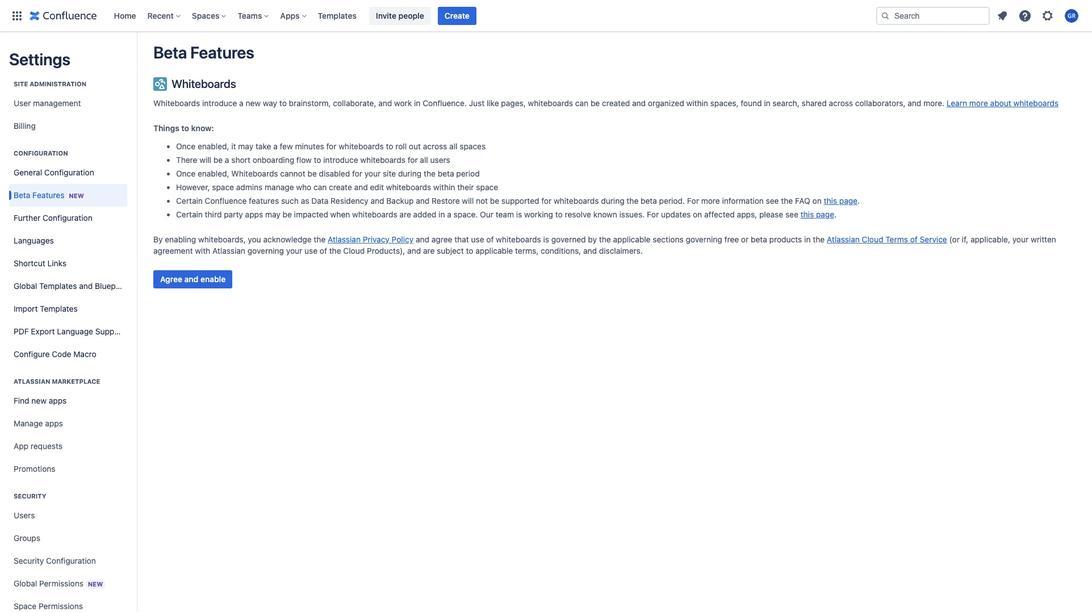 Task type: describe. For each thing, give the bounding box(es) containing it.
atlassian inside group
[[14, 378, 50, 385]]

however,
[[176, 182, 210, 192]]

1 horizontal spatial beta
[[641, 196, 657, 206]]

party
[[224, 210, 243, 219]]

0 horizontal spatial your
[[286, 246, 302, 256]]

create
[[329, 182, 352, 192]]

create
[[445, 11, 470, 20]]

this page link for certain confluence features such as data residency and backup and restore will not be supported for whiteboards during the beta period. for more information see the faq on
[[824, 196, 858, 206]]

security group
[[9, 481, 127, 613]]

export
[[31, 327, 55, 336]]

help icon image
[[1019, 9, 1032, 22]]

0 horizontal spatial all
[[420, 155, 428, 165]]

disclaimers.
[[599, 246, 643, 256]]

Search field
[[877, 7, 990, 25]]

if,
[[962, 235, 969, 244]]

spaces button
[[189, 7, 231, 25]]

found
[[741, 98, 762, 108]]

site administration group
[[9, 68, 127, 141]]

1 horizontal spatial page
[[840, 196, 858, 206]]

be down such
[[283, 210, 292, 219]]

be left created
[[591, 98, 600, 108]]

global element
[[7, 0, 875, 32]]

1 horizontal spatial during
[[601, 196, 625, 206]]

service
[[920, 235, 948, 244]]

new inside atlassian marketplace group
[[31, 396, 47, 406]]

cannot
[[280, 169, 306, 178]]

find new apps link
[[9, 390, 127, 413]]

1 vertical spatial this
[[801, 210, 814, 219]]

shortcut
[[14, 259, 45, 268]]

products),
[[367, 246, 405, 256]]

and left edit
[[354, 182, 368, 192]]

configure code macro
[[14, 349, 96, 359]]

0 vertical spatial all
[[450, 141, 458, 151]]

0 horizontal spatial introduce
[[202, 98, 237, 108]]

for right disabled
[[352, 169, 362, 178]]

global for global permissions new
[[14, 579, 37, 588]]

0 vertical spatial this
[[824, 196, 838, 206]]

confluence
[[205, 196, 247, 206]]

and up added
[[416, 196, 430, 206]]

1 enabled, from the top
[[198, 141, 229, 151]]

flow
[[297, 155, 312, 165]]

invite people button
[[369, 7, 431, 25]]

manage
[[14, 419, 43, 428]]

billing
[[14, 121, 36, 131]]

2 space from the left
[[476, 182, 498, 192]]

beta features new
[[14, 190, 84, 200]]

billing link
[[9, 115, 127, 138]]

blueprints
[[95, 281, 132, 291]]

global permissions new
[[14, 579, 103, 588]]

groups
[[14, 534, 40, 543]]

atlassian cloud terms of service link
[[827, 235, 948, 244]]

their
[[458, 182, 474, 192]]

apps
[[280, 11, 300, 20]]

beta for beta features
[[153, 43, 187, 62]]

updates
[[661, 210, 691, 219]]

2 once from the top
[[176, 169, 196, 178]]

faq
[[795, 196, 811, 206]]

atlassian down "when"
[[328, 235, 361, 244]]

you
[[248, 235, 261, 244]]

the right by
[[599, 235, 611, 244]]

spaces,
[[711, 98, 739, 108]]

whiteboards up resolve
[[554, 196, 599, 206]]

privacy
[[363, 235, 390, 244]]

further configuration link
[[9, 207, 127, 230]]

issues.
[[620, 210, 645, 219]]

whiteboards up disabled
[[339, 141, 384, 151]]

1 vertical spatial your
[[1013, 235, 1029, 244]]

as
[[301, 196, 309, 206]]

restore
[[432, 196, 460, 206]]

the right products
[[813, 235, 825, 244]]

governed
[[552, 235, 586, 244]]

team
[[496, 210, 514, 219]]

whiteboards,
[[198, 235, 246, 244]]

site administration
[[14, 80, 86, 88]]

in right products
[[805, 235, 811, 244]]

by enabling whiteboards, you acknowledge the atlassian privacy policy and agree that use of whiteboards is governed by the applicable sections governing free or beta products in the atlassian cloud terms of service
[[153, 235, 948, 244]]

whiteboards up terms,
[[496, 235, 541, 244]]

configuration up general
[[14, 149, 68, 157]]

whiteboards up privacy
[[352, 210, 398, 219]]

impacted
[[294, 210, 328, 219]]

your profile and preferences image
[[1065, 9, 1079, 22]]

management
[[33, 98, 81, 108]]

1 vertical spatial .
[[835, 210, 837, 219]]

to left know:
[[181, 123, 189, 133]]

work
[[394, 98, 412, 108]]

it
[[231, 141, 236, 151]]

a left way
[[239, 98, 244, 108]]

admins
[[236, 182, 263, 192]]

in right found
[[764, 98, 771, 108]]

confluence.
[[423, 98, 467, 108]]

0 horizontal spatial will
[[200, 155, 211, 165]]

0 horizontal spatial page
[[817, 210, 835, 219]]

user management
[[14, 98, 81, 108]]

search image
[[881, 11, 890, 20]]

and left more.
[[908, 98, 922, 108]]

learn more about whiteboards link
[[947, 98, 1059, 108]]

that
[[455, 235, 469, 244]]

2 vertical spatial apps
[[45, 419, 63, 428]]

users link
[[9, 505, 127, 527]]

0 vertical spatial .
[[858, 196, 860, 206]]

when
[[331, 210, 350, 219]]

2 horizontal spatial beta
[[751, 235, 768, 244]]

beta features
[[153, 43, 254, 62]]

and right created
[[632, 98, 646, 108]]

learn
[[947, 98, 968, 108]]

1 horizontal spatial use
[[471, 235, 484, 244]]

in right work
[[414, 98, 421, 108]]

import
[[14, 304, 38, 314]]

a down restore
[[447, 210, 452, 219]]

edit
[[370, 182, 384, 192]]

security configuration link
[[9, 550, 127, 573]]

import templates
[[14, 304, 78, 314]]

a left few
[[273, 141, 278, 151]]

invite people
[[376, 11, 424, 20]]

by
[[588, 235, 597, 244]]

site
[[383, 169, 396, 178]]

acknowledge
[[263, 235, 312, 244]]

by
[[153, 235, 163, 244]]

the up issues.
[[627, 196, 639, 206]]

use inside (or if, applicable, your written agreement with atlassian governing your use of the cloud products), and are subject to applicable terms, conditions, and disclaimers.
[[305, 246, 318, 256]]

to left roll at the top left of the page
[[386, 141, 393, 151]]

are inside (or if, applicable, your written agreement with atlassian governing your use of the cloud products), and are subject to applicable terms, conditions, and disclaimers.
[[423, 246, 435, 256]]

take
[[256, 141, 271, 151]]

configuration for further
[[43, 213, 93, 223]]

space permissions link
[[9, 596, 127, 613]]

free
[[725, 235, 739, 244]]

banner containing home
[[0, 0, 1093, 32]]

be right not
[[490, 196, 500, 206]]

whiteboards right the pages,
[[528, 98, 573, 108]]

affected
[[705, 210, 735, 219]]

site
[[14, 80, 28, 88]]

new
[[88, 580, 103, 588]]

general
[[14, 168, 42, 177]]

products
[[770, 235, 803, 244]]

enable
[[201, 274, 226, 284]]

1 vertical spatial may
[[265, 210, 281, 219]]

configuration group
[[9, 138, 132, 369]]

atlassian left "terms"
[[827, 235, 860, 244]]

1 horizontal spatial of
[[487, 235, 494, 244]]

space
[[14, 602, 37, 611]]

0 vertical spatial more
[[970, 98, 989, 108]]

features for beta features
[[190, 43, 254, 62]]

the down impacted
[[314, 235, 326, 244]]

find new apps
[[14, 396, 67, 406]]

invite
[[376, 11, 397, 20]]

whiteboards up "backup"
[[386, 182, 431, 192]]

enabling
[[165, 235, 196, 244]]

period.
[[660, 196, 685, 206]]

whiteboards for whiteboards
[[172, 77, 236, 90]]

be left short
[[214, 155, 223, 165]]

templates for import templates
[[40, 304, 78, 314]]

search,
[[773, 98, 800, 108]]

1 vertical spatial apps
[[49, 396, 67, 406]]

promotions
[[14, 464, 55, 474]]

groups link
[[9, 527, 127, 550]]

once enabled, it may take a few minutes for whiteboards to roll out across all spaces there will be a short onboarding flow to introduce whiteboards for all users once enabled, whiteboards cannot be disabled for your site during the beta period however, space admins manage who can create and edit whiteboards within their space certain confluence features such as data residency and backup and restore will not be supported for whiteboards during the beta period. for more information see the faq on this page . certain third party apps may be impacted when whiteboards are added in a space. our team is working to resolve known issues. for updates on affected apps, please see this page .
[[176, 141, 860, 219]]

pdf
[[14, 327, 29, 336]]

security for security
[[14, 493, 46, 500]]

features for beta features new
[[32, 190, 64, 200]]

code
[[52, 349, 71, 359]]

for up working
[[542, 196, 552, 206]]

0 vertical spatial on
[[813, 196, 822, 206]]

a left short
[[225, 155, 229, 165]]

0 vertical spatial cloud
[[862, 235, 884, 244]]

notification icon image
[[996, 9, 1010, 22]]

be down flow
[[308, 169, 317, 178]]



Task type: vqa. For each thing, say whether or not it's contained in the screenshot.
leftmost see
yes



Task type: locate. For each thing, give the bounding box(es) containing it.
features
[[249, 196, 279, 206]]

global up space
[[14, 579, 37, 588]]

created
[[602, 98, 630, 108]]

1 vertical spatial see
[[786, 210, 799, 219]]

1 horizontal spatial more
[[970, 98, 989, 108]]

apps,
[[737, 210, 758, 219]]

more right learn
[[970, 98, 989, 108]]

period
[[456, 169, 480, 178]]

for
[[326, 141, 337, 151], [408, 155, 418, 165], [352, 169, 362, 178], [542, 196, 552, 206]]

your
[[365, 169, 381, 178], [1013, 235, 1029, 244], [286, 246, 302, 256]]

introduce
[[202, 98, 237, 108], [323, 155, 358, 165]]

0 vertical spatial use
[[471, 235, 484, 244]]

backup
[[387, 196, 414, 206]]

short
[[231, 155, 251, 165]]

1 horizontal spatial this
[[824, 196, 838, 206]]

your inside once enabled, it may take a few minutes for whiteboards to roll out across all spaces there will be a short onboarding flow to introduce whiteboards for all users once enabled, whiteboards cannot be disabled for your site during the beta period however, space admins manage who can create and edit whiteboards within their space certain confluence features such as data residency and backup and restore will not be supported for whiteboards during the beta period. for more information see the faq on this page . certain third party apps may be impacted when whiteboards are added in a space. our team is working to resolve known issues. for updates on affected apps, please see this page .
[[365, 169, 381, 178]]

to inside (or if, applicable, your written agreement with atlassian governing your use of the cloud products), and are subject to applicable terms, conditions, and disclaimers.
[[466, 246, 474, 256]]

1 horizontal spatial across
[[829, 98, 854, 108]]

security for security configuration
[[14, 556, 44, 566]]

global templates and blueprints
[[14, 281, 132, 291]]

apps inside once enabled, it may take a few minutes for whiteboards to roll out across all spaces there will be a short onboarding flow to introduce whiteboards for all users once enabled, whiteboards cannot be disabled for your site during the beta period however, space admins manage who can create and edit whiteboards within their space certain confluence features such as data residency and backup and restore will not be supported for whiteboards during the beta period. for more information see the faq on this page . certain third party apps may be impacted when whiteboards are added in a space. our team is working to resolve known issues. for updates on affected apps, please see this page .
[[245, 210, 263, 219]]

agreement
[[153, 246, 193, 256]]

beta down general
[[14, 190, 30, 200]]

collapse sidebar image
[[124, 38, 149, 60]]

your down acknowledge
[[286, 246, 302, 256]]

this page link for certain third party apps may be impacted when whiteboards are added in a space. our team is working to resolve known issues. for updates on affected apps, please see
[[801, 210, 835, 219]]

templates up pdf export language support link
[[40, 304, 78, 314]]

out
[[409, 141, 421, 151]]

and left agree
[[416, 235, 430, 244]]

global inside "security" group
[[14, 579, 37, 588]]

there
[[176, 155, 197, 165]]

will right there
[[200, 155, 211, 165]]

import templates link
[[9, 298, 127, 320]]

data
[[312, 196, 329, 206]]

0 vertical spatial applicable
[[613, 235, 651, 244]]

1 horizontal spatial see
[[786, 210, 799, 219]]

of down our
[[487, 235, 494, 244]]

like
[[487, 98, 499, 108]]

and left blueprints
[[79, 281, 93, 291]]

1 vertical spatial is
[[544, 235, 549, 244]]

2 vertical spatial whiteboards
[[231, 169, 278, 178]]

this page link right "faq"
[[824, 196, 858, 206]]

administration
[[30, 80, 86, 88]]

agree
[[432, 235, 453, 244]]

0 vertical spatial page
[[840, 196, 858, 206]]

new left way
[[246, 98, 261, 108]]

1 horizontal spatial for
[[687, 196, 699, 206]]

for down the out
[[408, 155, 418, 165]]

templates down links
[[39, 281, 77, 291]]

new
[[69, 192, 84, 199]]

our
[[480, 210, 494, 219]]

atlassian inside (or if, applicable, your written agreement with atlassian governing your use of the cloud products), and are subject to applicable terms, conditions, and disclaimers.
[[213, 246, 245, 256]]

to down that
[[466, 246, 474, 256]]

whiteboards up site
[[360, 155, 406, 165]]

is
[[516, 210, 522, 219], [544, 235, 549, 244]]

not
[[476, 196, 488, 206]]

beta
[[153, 43, 187, 62], [14, 190, 30, 200]]

1 vertical spatial use
[[305, 246, 318, 256]]

features down "general configuration"
[[32, 190, 64, 200]]

0 vertical spatial during
[[398, 169, 422, 178]]

1 vertical spatial applicable
[[476, 246, 513, 256]]

within inside once enabled, it may take a few minutes for whiteboards to roll out across all spaces there will be a short onboarding flow to introduce whiteboards for all users once enabled, whiteboards cannot be disabled for your site during the beta period however, space admins manage who can create and edit whiteboards within their space certain confluence features such as data residency and backup and restore will not be supported for whiteboards during the beta period. for more information see the faq on this page . certain third party apps may be impacted when whiteboards are added in a space. our team is working to resolve known issues. for updates on affected apps, please see this page .
[[434, 182, 455, 192]]

is inside once enabled, it may take a few minutes for whiteboards to roll out across all spaces there will be a short onboarding flow to introduce whiteboards for all users once enabled, whiteboards cannot be disabled for your site during the beta period however, space admins manage who can create and edit whiteboards within their space certain confluence features such as data residency and backup and restore will not be supported for whiteboards during the beta period. for more information see the faq on this page . certain third party apps may be impacted when whiteboards are added in a space. our team is working to resolve known issues. for updates on affected apps, please see this page .
[[516, 210, 522, 219]]

appswitcher icon image
[[10, 9, 24, 22]]

2 vertical spatial your
[[286, 246, 302, 256]]

within up restore
[[434, 182, 455, 192]]

1 vertical spatial across
[[423, 141, 447, 151]]

who
[[296, 182, 312, 192]]

on right updates
[[693, 210, 702, 219]]

configuration for general
[[44, 168, 94, 177]]

more up affected
[[702, 196, 720, 206]]

0 horizontal spatial new
[[31, 396, 47, 406]]

0 vertical spatial for
[[687, 196, 699, 206]]

1 vertical spatial for
[[647, 210, 659, 219]]

and left work
[[379, 98, 392, 108]]

0 vertical spatial once
[[176, 141, 196, 151]]

app requests link
[[9, 435, 127, 458]]

during up known
[[601, 196, 625, 206]]

the down "when"
[[329, 246, 341, 256]]

permissions up space permissions "link"
[[39, 579, 83, 588]]

applicable inside (or if, applicable, your written agreement with atlassian governing your use of the cloud products), and are subject to applicable terms, conditions, and disclaimers.
[[476, 246, 513, 256]]

to left resolve
[[556, 210, 563, 219]]

brainstorm,
[[289, 98, 331, 108]]

1 vertical spatial can
[[314, 182, 327, 192]]

0 horizontal spatial see
[[766, 196, 779, 206]]

and inside 'link'
[[79, 281, 93, 291]]

1 horizontal spatial features
[[190, 43, 254, 62]]

space up the confluence
[[212, 182, 234, 192]]

1 horizontal spatial beta
[[153, 43, 187, 62]]

1 vertical spatial page
[[817, 210, 835, 219]]

1 vertical spatial this page link
[[801, 210, 835, 219]]

1 space from the left
[[212, 182, 234, 192]]

1 once from the top
[[176, 141, 196, 151]]

0 vertical spatial new
[[246, 98, 261, 108]]

whiteboards
[[172, 77, 236, 90], [153, 98, 200, 108], [231, 169, 278, 178]]

resolve
[[565, 210, 592, 219]]

permissions inside "link"
[[39, 602, 83, 611]]

0 horizontal spatial .
[[835, 210, 837, 219]]

on right "faq"
[[813, 196, 822, 206]]

languages link
[[9, 230, 127, 252]]

beta inside configuration "group"
[[14, 190, 30, 200]]

sections
[[653, 235, 684, 244]]

0 vertical spatial your
[[365, 169, 381, 178]]

configuration down groups link
[[46, 556, 96, 566]]

global inside 'link'
[[14, 281, 37, 291]]

beta for beta features new
[[14, 190, 30, 200]]

roll
[[396, 141, 407, 151]]

0 horizontal spatial are
[[400, 210, 411, 219]]

in inside once enabled, it may take a few minutes for whiteboards to roll out across all spaces there will be a short onboarding flow to introduce whiteboards for all users once enabled, whiteboards cannot be disabled for your site during the beta period however, space admins manage who can create and edit whiteboards within their space certain confluence features such as data residency and backup and restore will not be supported for whiteboards during the beta period. for more information see the faq on this page . certain third party apps may be impacted when whiteboards are added in a space. our team is working to resolve known issues. for updates on affected apps, please see this page .
[[439, 210, 445, 219]]

whiteboards up admins
[[231, 169, 278, 178]]

1 vertical spatial new
[[31, 396, 47, 406]]

supported
[[502, 196, 540, 206]]

space permissions
[[14, 602, 83, 611]]

during right site
[[398, 169, 422, 178]]

of inside (or if, applicable, your written agreement with atlassian governing your use of the cloud products), and are subject to applicable terms, conditions, and disclaimers.
[[320, 246, 327, 256]]

1 vertical spatial on
[[693, 210, 702, 219]]

0 vertical spatial whiteboards
[[172, 77, 236, 90]]

beta
[[438, 169, 454, 178], [641, 196, 657, 206], [751, 235, 768, 244]]

space up not
[[476, 182, 498, 192]]

pdf export language support
[[14, 327, 125, 336]]

templates
[[318, 11, 357, 20], [39, 281, 77, 291], [40, 304, 78, 314]]

0 horizontal spatial is
[[516, 210, 522, 219]]

to right flow
[[314, 155, 321, 165]]

features down spaces popup button
[[190, 43, 254, 62]]

for right minutes
[[326, 141, 337, 151]]

collaborate,
[[333, 98, 376, 108]]

0 vertical spatial certain
[[176, 196, 203, 206]]

atlassian marketplace group
[[9, 366, 127, 484]]

across up users
[[423, 141, 447, 151]]

0 horizontal spatial beta
[[14, 190, 30, 200]]

shortcut links
[[14, 259, 67, 268]]

disabled
[[319, 169, 350, 178]]

and down edit
[[371, 196, 384, 206]]

1 horizontal spatial on
[[813, 196, 822, 206]]

0 horizontal spatial beta
[[438, 169, 454, 178]]

this page link
[[824, 196, 858, 206], [801, 210, 835, 219]]

the down users
[[424, 169, 436, 178]]

and down policy
[[407, 246, 421, 256]]

recent
[[147, 11, 174, 20]]

templates for global templates and blueprints
[[39, 281, 77, 291]]

terms
[[886, 235, 909, 244]]

are down agree
[[423, 246, 435, 256]]

permissions for space
[[39, 602, 83, 611]]

the inside (or if, applicable, your written agreement with atlassian governing your use of the cloud products), and are subject to applicable terms, conditions, and disclaimers.
[[329, 246, 341, 256]]

0 horizontal spatial during
[[398, 169, 422, 178]]

general configuration
[[14, 168, 94, 177]]

within
[[687, 98, 709, 108], [434, 182, 455, 192]]

0 horizontal spatial of
[[320, 246, 327, 256]]

1 horizontal spatial new
[[246, 98, 261, 108]]

1 vertical spatial governing
[[248, 246, 284, 256]]

applicable
[[613, 235, 651, 244], [476, 246, 513, 256]]

shared
[[802, 98, 827, 108]]

within left spaces,
[[687, 98, 709, 108]]

whiteboards inside once enabled, it may take a few minutes for whiteboards to roll out across all spaces there will be a short onboarding flow to introduce whiteboards for all users once enabled, whiteboards cannot be disabled for your site during the beta period however, space admins manage who can create and edit whiteboards within their space certain confluence features such as data residency and backup and restore will not be supported for whiteboards during the beta period. for more information see the faq on this page . certain third party apps may be impacted when whiteboards are added in a space. our team is working to resolve known issues. for updates on affected apps, please see this page .
[[231, 169, 278, 178]]

whiteboards up things to know: at the top left of page
[[153, 98, 200, 108]]

confluence image
[[30, 9, 97, 22], [30, 9, 97, 22]]

configuration up languages link
[[43, 213, 93, 223]]

spaces
[[192, 11, 220, 20]]

is up conditions,
[[544, 235, 549, 244]]

1 vertical spatial during
[[601, 196, 625, 206]]

1 vertical spatial will
[[462, 196, 474, 206]]

whiteboards
[[528, 98, 573, 108], [1014, 98, 1059, 108], [339, 141, 384, 151], [360, 155, 406, 165], [386, 182, 431, 192], [554, 196, 599, 206], [352, 210, 398, 219], [496, 235, 541, 244]]

things to know:
[[153, 123, 214, 133]]

may down features
[[265, 210, 281, 219]]

users
[[430, 155, 451, 165]]

0 horizontal spatial governing
[[248, 246, 284, 256]]

beta up issues.
[[641, 196, 657, 206]]

0 vertical spatial permissions
[[39, 579, 83, 588]]

whiteboards down beta features at the top of page
[[172, 77, 236, 90]]

may right it
[[238, 141, 254, 151]]

for
[[687, 196, 699, 206], [647, 210, 659, 219]]

1 vertical spatial all
[[420, 155, 428, 165]]

2 horizontal spatial of
[[911, 235, 918, 244]]

atlassian
[[328, 235, 361, 244], [827, 235, 860, 244], [213, 246, 245, 256], [14, 378, 50, 385]]

1 horizontal spatial space
[[476, 182, 498, 192]]

(or if, applicable, your written agreement with atlassian governing your use of the cloud products), and are subject to applicable terms, conditions, and disclaimers.
[[153, 235, 1057, 256]]

1 horizontal spatial may
[[265, 210, 281, 219]]

agree
[[160, 274, 182, 284]]

requests
[[31, 442, 63, 451]]

0 horizontal spatial space
[[212, 182, 234, 192]]

0 horizontal spatial applicable
[[476, 246, 513, 256]]

new right find
[[31, 396, 47, 406]]

1 horizontal spatial can
[[576, 98, 589, 108]]

permissions
[[39, 579, 83, 588], [39, 602, 83, 611]]

applicable for sections
[[613, 235, 651, 244]]

1 horizontal spatial is
[[544, 235, 549, 244]]

1 vertical spatial introduce
[[323, 155, 358, 165]]

written
[[1031, 235, 1057, 244]]

use down acknowledge
[[305, 246, 318, 256]]

will up the "space."
[[462, 196, 474, 206]]

configuration inside "security" group
[[46, 556, 96, 566]]

0 vertical spatial enabled,
[[198, 141, 229, 151]]

apps down features
[[245, 210, 263, 219]]

2 global from the top
[[14, 579, 37, 588]]

applicable left terms,
[[476, 246, 513, 256]]

for right period.
[[687, 196, 699, 206]]

permissions for global
[[39, 579, 83, 588]]

certain
[[176, 196, 203, 206], [176, 210, 203, 219]]

may
[[238, 141, 254, 151], [265, 210, 281, 219]]

0 horizontal spatial on
[[693, 210, 702, 219]]

1 horizontal spatial introduce
[[323, 155, 358, 165]]

1 vertical spatial global
[[14, 579, 37, 588]]

user management link
[[9, 92, 127, 115]]

beta right or
[[751, 235, 768, 244]]

1 horizontal spatial your
[[365, 169, 381, 178]]

home
[[114, 11, 136, 20]]

apps up requests at the bottom left
[[45, 419, 63, 428]]

for right issues.
[[647, 210, 659, 219]]

more inside once enabled, it may take a few minutes for whiteboards to roll out across all spaces there will be a short onboarding flow to introduce whiteboards for all users once enabled, whiteboards cannot be disabled for your site during the beta period however, space admins manage who can create and edit whiteboards within their space certain confluence features such as data residency and backup and restore will not be supported for whiteboards during the beta period. for more information see the faq on this page . certain third party apps may be impacted when whiteboards are added in a space. our team is working to resolve known issues. for updates on affected apps, please see this page .
[[702, 196, 720, 206]]

enabled, left it
[[198, 141, 229, 151]]

global up import
[[14, 281, 37, 291]]

0 vertical spatial may
[[238, 141, 254, 151]]

1 certain from the top
[[176, 196, 203, 206]]

1 security from the top
[[14, 493, 46, 500]]

of down impacted
[[320, 246, 327, 256]]

third
[[205, 210, 222, 219]]

0 vertical spatial can
[[576, 98, 589, 108]]

0 vertical spatial will
[[200, 155, 211, 165]]

user
[[14, 98, 31, 108]]

beta right collapse sidebar icon
[[153, 43, 187, 62]]

2 vertical spatial templates
[[40, 304, 78, 314]]

in down restore
[[439, 210, 445, 219]]

teams button
[[234, 7, 274, 25]]

templates link
[[315, 7, 360, 25]]

1 horizontal spatial .
[[858, 196, 860, 206]]

permissions down the 'global permissions new'
[[39, 602, 83, 611]]

templates inside 'link'
[[318, 11, 357, 20]]

2 enabled, from the top
[[198, 169, 229, 178]]

are inside once enabled, it may take a few minutes for whiteboards to roll out across all spaces there will be a short onboarding flow to introduce whiteboards for all users once enabled, whiteboards cannot be disabled for your site during the beta period however, space admins manage who can create and edit whiteboards within their space certain confluence features such as data residency and backup and restore will not be supported for whiteboards during the beta period. for more information see the faq on this page . certain third party apps may be impacted when whiteboards are added in a space. our team is working to resolve known issues. for updates on affected apps, please see this page .
[[400, 210, 411, 219]]

1 vertical spatial more
[[702, 196, 720, 206]]

and
[[379, 98, 392, 108], [632, 98, 646, 108], [908, 98, 922, 108], [354, 182, 368, 192], [371, 196, 384, 206], [416, 196, 430, 206], [416, 235, 430, 244], [407, 246, 421, 256], [584, 246, 597, 256], [184, 274, 198, 284], [79, 281, 93, 291]]

templates inside 'link'
[[39, 281, 77, 291]]

cloud inside (or if, applicable, your written agreement with atlassian governing your use of the cloud products), and are subject to applicable terms, conditions, and disclaimers.
[[343, 246, 365, 256]]

applicable for terms,
[[476, 246, 513, 256]]

can up data
[[314, 182, 327, 192]]

2 horizontal spatial your
[[1013, 235, 1029, 244]]

manage apps
[[14, 419, 63, 428]]

all left users
[[420, 155, 428, 165]]

languages
[[14, 236, 54, 245]]

across inside once enabled, it may take a few minutes for whiteboards to roll out across all spaces there will be a short onboarding flow to introduce whiteboards for all users once enabled, whiteboards cannot be disabled for your site during the beta period however, space admins manage who can create and edit whiteboards within their space certain confluence features such as data residency and backup and restore will not be supported for whiteboards during the beta period. for more information see the faq on this page . certain third party apps may be impacted when whiteboards are added in a space. our team is working to resolve known issues. for updates on affected apps, please see this page .
[[423, 141, 447, 151]]

organized
[[648, 98, 685, 108]]

use right that
[[471, 235, 484, 244]]

introduce inside once enabled, it may take a few minutes for whiteboards to roll out across all spaces there will be a short onboarding flow to introduce whiteboards for all users once enabled, whiteboards cannot be disabled for your site during the beta period however, space admins manage who can create and edit whiteboards within their space certain confluence features such as data residency and backup and restore will not be supported for whiteboards during the beta period. for more information see the faq on this page . certain third party apps may be impacted when whiteboards are added in a space. our team is working to resolve known issues. for updates on affected apps, please see this page .
[[323, 155, 358, 165]]

0 vertical spatial see
[[766, 196, 779, 206]]

or
[[741, 235, 749, 244]]

0 vertical spatial beta
[[438, 169, 454, 178]]

governing inside (or if, applicable, your written agreement with atlassian governing your use of the cloud products), and are subject to applicable terms, conditions, and disclaimers.
[[248, 246, 284, 256]]

to
[[279, 98, 287, 108], [181, 123, 189, 133], [386, 141, 393, 151], [314, 155, 321, 165], [556, 210, 563, 219], [466, 246, 474, 256]]

0 horizontal spatial for
[[647, 210, 659, 219]]

banner
[[0, 0, 1093, 32]]

1 vertical spatial certain
[[176, 210, 203, 219]]

can inside once enabled, it may take a few minutes for whiteboards to roll out across all spaces there will be a short onboarding flow to introduce whiteboards for all users once enabled, whiteboards cannot be disabled for your site during the beta period however, space admins manage who can create and edit whiteboards within their space certain confluence features such as data residency and backup and restore will not be supported for whiteboards during the beta period. for more information see the faq on this page . certain third party apps may be impacted when whiteboards are added in a space. our team is working to resolve known issues. for updates on affected apps, please see this page .
[[314, 182, 327, 192]]

and inside button
[[184, 274, 198, 284]]

known
[[594, 210, 618, 219]]

to right way
[[279, 98, 287, 108]]

0 vertical spatial is
[[516, 210, 522, 219]]

and down by
[[584, 246, 597, 256]]

your up edit
[[365, 169, 381, 178]]

0 vertical spatial templates
[[318, 11, 357, 20]]

governing down you
[[248, 246, 284, 256]]

spaces
[[460, 141, 486, 151]]

1 horizontal spatial are
[[423, 246, 435, 256]]

once up there
[[176, 141, 196, 151]]

apps
[[245, 210, 263, 219], [49, 396, 67, 406], [45, 419, 63, 428]]

settings icon image
[[1042, 9, 1055, 22]]

whiteboards for whiteboards introduce a new way to brainstorm, collaborate, and work in confluence. just like pages, whiteboards can be created and organized within spaces, found in search, shared across collaborators, and more. learn more about whiteboards
[[153, 98, 200, 108]]

1 horizontal spatial all
[[450, 141, 458, 151]]

atlassian down the "whiteboards,"
[[213, 246, 245, 256]]

certain left third
[[176, 210, 203, 219]]

2 security from the top
[[14, 556, 44, 566]]

0 horizontal spatial within
[[434, 182, 455, 192]]

please
[[760, 210, 784, 219]]

2 certain from the top
[[176, 210, 203, 219]]

security up users
[[14, 493, 46, 500]]

1 horizontal spatial will
[[462, 196, 474, 206]]

atlassian up find new apps
[[14, 378, 50, 385]]

features inside configuration "group"
[[32, 190, 64, 200]]

see up please
[[766, 196, 779, 206]]

0 vertical spatial beta
[[153, 43, 187, 62]]

onboarding
[[253, 155, 294, 165]]

1 global from the top
[[14, 281, 37, 291]]

global for global templates and blueprints
[[14, 281, 37, 291]]

0 vertical spatial are
[[400, 210, 411, 219]]

space
[[212, 182, 234, 192], [476, 182, 498, 192]]

can left created
[[576, 98, 589, 108]]

1 horizontal spatial governing
[[686, 235, 723, 244]]

0 vertical spatial across
[[829, 98, 854, 108]]

your left written
[[1013, 235, 1029, 244]]

the left "faq"
[[781, 196, 793, 206]]

0 vertical spatial within
[[687, 98, 709, 108]]

governing left free
[[686, 235, 723, 244]]

1 vertical spatial cloud
[[343, 246, 365, 256]]

1 vertical spatial beta
[[14, 190, 30, 200]]

0 vertical spatial global
[[14, 281, 37, 291]]

configuration for security
[[46, 556, 96, 566]]

few
[[280, 141, 293, 151]]

whiteboards right about on the top right of page
[[1014, 98, 1059, 108]]

further
[[14, 213, 40, 223]]

and right agree
[[184, 274, 198, 284]]

1 vertical spatial permissions
[[39, 602, 83, 611]]



